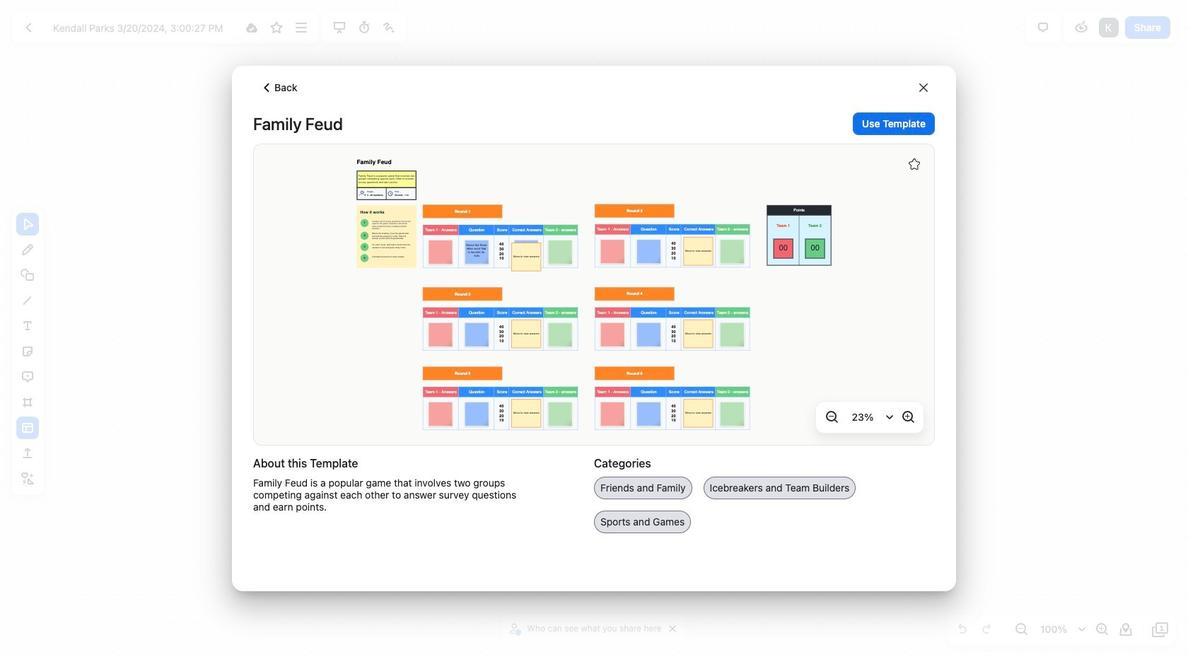 Task type: vqa. For each thing, say whether or not it's contained in the screenshot.
certain
no



Task type: locate. For each thing, give the bounding box(es) containing it.
zoom in image
[[900, 409, 917, 426]]

presentation image
[[331, 19, 348, 36]]

more options image
[[293, 19, 310, 36]]

timer image
[[356, 19, 373, 36]]

1 horizontal spatial zoom out image
[[1013, 621, 1030, 638]]

dashboard image
[[21, 19, 37, 36]]

0 horizontal spatial zoom out image
[[823, 409, 840, 426]]

close image
[[919, 83, 928, 92]]

list item
[[1098, 16, 1120, 39]]

zoom out image
[[823, 409, 840, 426], [1013, 621, 1030, 638]]

list
[[1098, 16, 1120, 39]]

comment panel image
[[1035, 19, 1052, 36]]

pages image
[[1152, 621, 1169, 638]]



Task type: describe. For each thing, give the bounding box(es) containing it.
1 vertical spatial zoom out image
[[1013, 621, 1030, 638]]

star this whiteboard image
[[909, 158, 920, 170]]

star this whiteboard image
[[268, 19, 285, 36]]

0 vertical spatial zoom out image
[[823, 409, 840, 426]]

close image
[[670, 625, 677, 632]]

laser image
[[381, 19, 398, 36]]

zoom in image
[[1093, 621, 1110, 638]]

Document name text field
[[43, 16, 238, 39]]

back button image
[[262, 83, 272, 93]]



